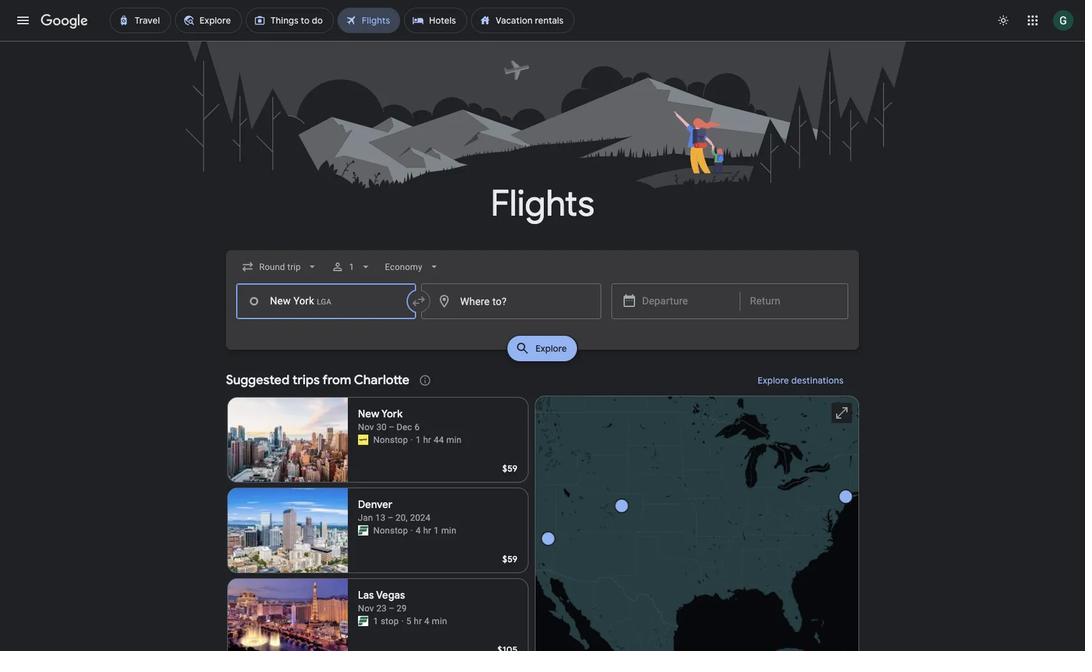 Task type: describe. For each thing, give the bounding box(es) containing it.
spirit image
[[358, 435, 368, 445]]

flights
[[491, 181, 595, 227]]

frontier image
[[358, 616, 368, 626]]

hr for denver
[[423, 525, 431, 536]]

destinations
[[791, 375, 844, 386]]

Return text field
[[750, 284, 838, 319]]

frontier image
[[358, 525, 368, 536]]

$59 for denver
[[502, 553, 518, 565]]

hr for new york
[[423, 435, 431, 445]]

1 button
[[326, 252, 377, 282]]

explore for explore destinations
[[758, 375, 789, 386]]

Departure text field
[[642, 284, 730, 319]]

stop
[[381, 616, 399, 626]]

nov for new
[[358, 422, 374, 432]]

1 horizontal spatial 4
[[424, 616, 430, 626]]

main menu image
[[15, 13, 31, 28]]

las vegas nov 23 – 29
[[358, 589, 407, 613]]

change appearance image
[[988, 5, 1019, 36]]

4 hr 1 min
[[416, 525, 456, 536]]

suggested trips from charlotte region
[[226, 365, 859, 651]]

Flight search field
[[216, 250, 869, 365]]

hr for las vegas
[[414, 616, 422, 626]]

1 stop
[[373, 616, 399, 626]]

explore for explore
[[536, 343, 567, 354]]

new
[[358, 408, 379, 421]]

denver jan 13 – 20, 2024
[[358, 499, 431, 523]]

denver
[[358, 499, 392, 511]]

105 US dollars text field
[[497, 644, 518, 651]]

from
[[323, 372, 351, 388]]



Task type: vqa. For each thing, say whether or not it's contained in the screenshot.
Search by voice icon on the right
no



Task type: locate. For each thing, give the bounding box(es) containing it.
suggested trips from charlotte
[[226, 372, 410, 388]]

nov down new at the left of the page
[[358, 422, 374, 432]]

2 nov from the top
[[358, 603, 374, 613]]

vegas
[[376, 589, 405, 602]]

4 right 5
[[424, 616, 430, 626]]

5
[[406, 616, 412, 626]]

2024
[[410, 513, 431, 523]]

Where to? text field
[[421, 283, 601, 319]]

explore button
[[508, 336, 577, 361]]

44
[[434, 435, 444, 445]]

1
[[349, 262, 355, 272], [416, 435, 421, 445], [434, 525, 439, 536], [373, 616, 378, 626]]

nov inside las vegas nov 23 – 29
[[358, 603, 374, 613]]

1 horizontal spatial  image
[[411, 524, 413, 537]]

trips
[[292, 372, 320, 388]]

1 vertical spatial hr
[[423, 525, 431, 536]]

1 horizontal spatial explore
[[758, 375, 789, 386]]

jan
[[358, 513, 373, 523]]

nonstop for jan
[[373, 525, 408, 536]]

1 for 1 hr 44 min
[[416, 435, 421, 445]]

None field
[[236, 255, 324, 278], [380, 255, 446, 278], [236, 255, 324, 278], [380, 255, 446, 278]]

nov
[[358, 422, 374, 432], [358, 603, 374, 613]]

explore destinations
[[758, 375, 844, 386]]

59 US dollars text field
[[502, 463, 518, 474]]

1 vertical spatial nonstop
[[373, 525, 408, 536]]

1 for 1 stop
[[373, 616, 378, 626]]

york
[[381, 408, 403, 421]]

None text field
[[236, 283, 416, 319]]

charlotte
[[354, 372, 410, 388]]

4 down the 2024
[[416, 525, 421, 536]]

nonstop for york
[[373, 435, 408, 445]]

new york nov 30 – dec 6
[[358, 408, 420, 432]]

1 hr 44 min
[[416, 435, 462, 445]]

2 vertical spatial min
[[432, 616, 447, 626]]

min for denver
[[441, 525, 456, 536]]

 image down the 2024
[[411, 524, 413, 537]]

30 – dec
[[376, 422, 412, 432]]

0 vertical spatial  image
[[411, 524, 413, 537]]

nonstop down 13 – 20,
[[373, 525, 408, 536]]

 image for las vegas
[[401, 615, 404, 627]]

5 hr 4 min
[[406, 616, 447, 626]]

2 vertical spatial hr
[[414, 616, 422, 626]]

 image left 5
[[401, 615, 404, 627]]

nov down las
[[358, 603, 374, 613]]

1 nonstop from the top
[[373, 435, 408, 445]]

23 – 29
[[376, 603, 407, 613]]

explore
[[536, 343, 567, 354], [758, 375, 789, 386]]

0 vertical spatial $59
[[502, 463, 518, 474]]

 image
[[411, 433, 413, 446]]

1 vertical spatial 4
[[424, 616, 430, 626]]

59 US dollars text field
[[502, 553, 518, 565]]

0 vertical spatial explore
[[536, 343, 567, 354]]

min
[[446, 435, 462, 445], [441, 525, 456, 536], [432, 616, 447, 626]]

1 $59 from the top
[[502, 463, 518, 474]]

1 vertical spatial $59
[[502, 553, 518, 565]]

explore destinations button
[[743, 365, 859, 396]]

$59 for new york
[[502, 463, 518, 474]]

nov for las
[[358, 603, 374, 613]]

1 inside popup button
[[349, 262, 355, 272]]

0 horizontal spatial 4
[[416, 525, 421, 536]]

explore inside suggested trips from charlotte region
[[758, 375, 789, 386]]

1 vertical spatial min
[[441, 525, 456, 536]]

min for new york
[[446, 435, 462, 445]]

hr
[[423, 435, 431, 445], [423, 525, 431, 536], [414, 616, 422, 626]]

0 vertical spatial nov
[[358, 422, 374, 432]]

1 vertical spatial  image
[[401, 615, 404, 627]]

nonstop
[[373, 435, 408, 445], [373, 525, 408, 536]]

 image
[[411, 524, 413, 537], [401, 615, 404, 627]]

0 horizontal spatial  image
[[401, 615, 404, 627]]

hr left 44
[[423, 435, 431, 445]]

2 nonstop from the top
[[373, 525, 408, 536]]

13 – 20,
[[375, 513, 408, 523]]

0 vertical spatial min
[[446, 435, 462, 445]]

hr down the 2024
[[423, 525, 431, 536]]

explore inside flight search field
[[536, 343, 567, 354]]

2 $59 from the top
[[502, 553, 518, 565]]

nov inside the new york nov 30 – dec 6
[[358, 422, 374, 432]]

6
[[415, 422, 420, 432]]

1 nov from the top
[[358, 422, 374, 432]]

explore down where to? text field at the top
[[536, 343, 567, 354]]

0 vertical spatial hr
[[423, 435, 431, 445]]

explore left 'destinations'
[[758, 375, 789, 386]]

1 vertical spatial explore
[[758, 375, 789, 386]]

0 vertical spatial nonstop
[[373, 435, 408, 445]]

0 horizontal spatial explore
[[536, 343, 567, 354]]

1 vertical spatial nov
[[358, 603, 374, 613]]

1 for 1
[[349, 262, 355, 272]]

hr right 5
[[414, 616, 422, 626]]

min for las vegas
[[432, 616, 447, 626]]

las
[[358, 589, 374, 602]]

nonstop down 30 – dec
[[373, 435, 408, 445]]

4
[[416, 525, 421, 536], [424, 616, 430, 626]]

0 vertical spatial 4
[[416, 525, 421, 536]]

suggested
[[226, 372, 290, 388]]

$59
[[502, 463, 518, 474], [502, 553, 518, 565]]

 image for denver
[[411, 524, 413, 537]]



